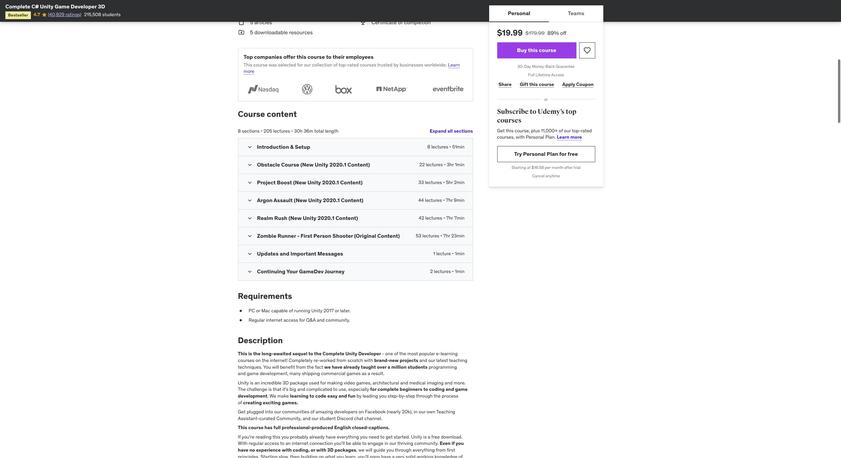 Task type: vqa. For each thing, say whether or not it's contained in the screenshot.
Languages.
no



Task type: describe. For each thing, give the bounding box(es) containing it.
on inside - one of the most popular e-learning courses on the internet!
[[256, 357, 261, 363]]

$179.99
[[526, 30, 545, 36]]

learn,
[[345, 454, 357, 458]]

selected
[[278, 62, 296, 68]]

communities
[[282, 409, 309, 415]]

off
[[560, 30, 567, 36]]

an inside unity is an incredible 3d package used for making video games, architectural and medical imaging and more. the challenge is that it's big and complicated to use, especially
[[255, 380, 260, 386]]

learn more for top companies offer this course to their employees
[[244, 62, 460, 74]]

unity inside if you're reading this you probably already have everything you need to get started. unity is a free download. with regular access to an internet connection you'll be able to engage in our thriving community.
[[411, 434, 422, 440]]

for down top companies offer this course to their employees
[[297, 62, 303, 68]]

to inside for complete beginners to coding and game development
[[424, 386, 428, 392]]

1 horizontal spatial already
[[344, 364, 360, 370]]

subscribe to udemy's top courses
[[497, 108, 577, 125]]

8 for 8 sections • 205 lectures • 30h 36m total length
[[238, 128, 241, 134]]

mac
[[261, 308, 270, 314]]

volkswagen image
[[300, 83, 315, 96]]

1 horizontal spatial from
[[337, 357, 346, 363]]

and down 3d package used
[[297, 386, 305, 392]]

215,508
[[84, 12, 101, 18]]

free inside if you're reading this you probably already have everything you need to get started. unity is a free download. with regular access to an internet connection you'll be able to engage in our thriving community.
[[432, 434, 440, 440]]

the up re-
[[314, 351, 322, 357]]

2020.1 for realm rush (new unity 2020.1 content)
[[318, 214, 334, 221]]

• left the 30h 36m on the left top of the page
[[291, 128, 293, 134]]

you left probably
[[282, 434, 289, 440]]

own
[[427, 409, 435, 415]]

person
[[314, 232, 331, 239]]

small image up top
[[238, 29, 245, 36]]

requirements
[[238, 291, 292, 301]]

xsmall image
[[238, 308, 243, 314]]

gift this course link
[[519, 78, 556, 91]]

you inside 'even if you have no experience with coding, or with 3d packages'
[[456, 440, 464, 447]]

or inside 'even if you have no experience with coding, or with 3d packages'
[[311, 447, 315, 453]]

by inside by leading you step-by-step through the process of
[[357, 393, 362, 399]]

our inside get this course, plus 11,000+ of our top-rated courses, with personal plan.
[[564, 128, 571, 134]]

if
[[452, 440, 455, 447]]

our left the own
[[419, 409, 426, 415]]

9min
[[454, 197, 465, 203]]

netapp image
[[372, 83, 411, 96]]

coupon
[[576, 81, 594, 87]]

top
[[244, 54, 253, 60]]

1 horizontal spatial course
[[281, 161, 299, 168]]

with up taught
[[364, 357, 373, 363]]

development
[[238, 393, 267, 399]]

lectures right "205"
[[273, 128, 290, 134]]

a inside programming and game development, many shipping commercial games as a result.
[[368, 370, 370, 377]]

0 vertical spatial top-
[[339, 62, 348, 68]]

this is the long-awaited sequel to the complete unity developer
[[238, 351, 382, 357]]

2020.1 for argon assault (new unity 2020.1 content)
[[323, 197, 340, 203]]

• for continuing your gamedev journey
[[452, 268, 454, 274]]

of left running at the bottom left
[[289, 308, 293, 314]]

latest
[[436, 357, 448, 363]]

7hr for argon assault (new unity 2020.1 content)
[[446, 197, 453, 203]]

for left q&a
[[299, 317, 305, 323]]

you down packages
[[337, 454, 344, 458]]

0 vertical spatial courses
[[360, 62, 376, 68]]

money-
[[532, 64, 546, 69]]

personal inside get this course, plus 11,000+ of our top-rated courses, with personal plan.
[[526, 134, 544, 140]]

for right plan
[[559, 151, 567, 157]]

connection
[[310, 440, 333, 447]]

plus
[[531, 128, 540, 134]]

programming
[[429, 364, 457, 370]]

0 vertical spatial -
[[297, 232, 300, 239]]

internet inside if you're reading this you probably already have everything you need to get started. unity is a free download. with regular access to an internet connection you'll be able to engage in our thriving community.
[[292, 440, 308, 447]]

realm
[[257, 214, 273, 221]]

1 horizontal spatial developer
[[358, 351, 381, 357]]

learn more link for subscribe to udemy's top courses
[[557, 134, 582, 140]]

course up collection
[[308, 54, 325, 60]]

with up "slow,"
[[282, 447, 292, 453]]

by leading you step-by-step through the process of
[[238, 393, 458, 406]]

this for get
[[506, 128, 514, 134]]

personal button
[[489, 5, 549, 21]]

beginners
[[400, 386, 422, 392]]

1 1min from the top
[[455, 161, 465, 167]]

7hr for realm rush (new unity 2020.1 content)
[[446, 215, 453, 221]]

shooter
[[333, 232, 353, 239]]

course down companies
[[253, 62, 268, 68]]

project
[[257, 179, 276, 186]]

c#
[[31, 3, 39, 10]]

1 vertical spatial complete
[[323, 351, 344, 357]]

lifetime
[[536, 72, 551, 77]]

this right "offer"
[[297, 54, 306, 60]]

length
[[325, 128, 339, 134]]

gift this course
[[520, 81, 554, 87]]

• for argon assault (new unity 2020.1 content)
[[443, 197, 445, 203]]

capable
[[271, 308, 288, 314]]

the up projects
[[399, 351, 406, 357]]

access inside if you're reading this you probably already have everything you need to get started. unity is a free download. with regular access to an internet connection you'll be able to engage in our thriving community.
[[265, 440, 279, 447]]

thriving
[[397, 440, 413, 447]]

small image left certificate
[[360, 18, 366, 26]]

amazing
[[316, 409, 333, 415]]

even if you have no experience with coding, or with 3d packages
[[238, 440, 464, 453]]

taught
[[361, 364, 376, 370]]

0 vertical spatial free
[[568, 151, 578, 157]]

was
[[269, 62, 277, 68]]

working
[[417, 454, 434, 458]]

0 vertical spatial complete
[[5, 3, 30, 10]]

learning inside - one of the most popular e-learning courses on the internet!
[[441, 351, 458, 357]]

continuing your gamedev journey
[[257, 268, 345, 275]]

or up udemy's
[[544, 97, 548, 102]]

guarantee
[[556, 64, 575, 69]]

is inside if you're reading this you probably already have everything you need to get started. unity is a free download. with regular access to an internet connection you'll be able to engage in our thriving community.
[[423, 434, 427, 440]]

packages
[[335, 447, 356, 453]]

step-
[[388, 393, 399, 399]]

most
[[408, 351, 418, 357]]

imaging
[[427, 380, 444, 386]]

on inside get plugged into our communities of amazing developers on facebook (nearly 20k), in our own teaching assistant-curated community, and our student discord chat channel. this course has full professional-produced english closed-captions.
[[359, 409, 364, 415]]

0 vertical spatial community.
[[326, 317, 350, 323]]

this for buy
[[528, 47, 538, 54]]

small image for obstacle course (new unity 2020.1 content)
[[246, 161, 253, 168]]

with down connection
[[316, 447, 326, 453]]

• for realm rush (new unity 2020.1 content)
[[443, 215, 445, 221]]

very
[[396, 454, 405, 458]]

starting inside , we will guide you through everything from first principles. starting slow, then building on what you learn, you'll soon have a very solid working knowledge o
[[261, 454, 278, 458]]

an inside if you're reading this you probably already have everything you need to get started. unity is a free download. with regular access to an internet connection you'll be able to engage in our thriving community.
[[286, 440, 291, 447]]

need
[[369, 434, 379, 440]]

learn for top companies offer this course to their employees
[[448, 62, 460, 68]]

, we will guide you through everything from first principles. starting slow, then building on what you learn, you'll soon have a very solid working knowledge o
[[238, 447, 463, 458]]

53
[[416, 233, 421, 239]]

this course was selected for our collection of top-rated courses trusted by businesses worldwide.
[[244, 62, 447, 68]]

42 lectures • 7hr 7min
[[419, 215, 465, 221]]

businesses
[[400, 62, 423, 68]]

unity up completely re-worked from scratch with brand-new projects
[[346, 351, 357, 357]]

long-
[[262, 351, 274, 357]]

for inside for complete beginners to coding and game development
[[370, 386, 377, 392]]

community,
[[277, 415, 302, 421]]

result.
[[371, 370, 385, 377]]

regular internet access for q&a and community.
[[249, 317, 350, 323]]

2 lectures • 1min
[[430, 268, 465, 274]]

small image for introduction
[[246, 144, 253, 150]]

box image
[[332, 83, 355, 96]]

89%
[[548, 30, 559, 36]]

this inside get plugged into our communities of amazing developers on facebook (nearly 20k), in our own teaching assistant-curated community, and our student discord chat channel. this course has full professional-produced english closed-captions.
[[238, 425, 247, 431]]

course down the lifetime
[[539, 81, 554, 87]]

unity up project boost (new unity 2020.1 content)
[[315, 161, 328, 168]]

have up commercial
[[332, 364, 342, 370]]

and up the beginners
[[400, 380, 408, 386]]

unity up q&a
[[311, 308, 322, 314]]

to left get
[[380, 434, 385, 440]]

you right guide
[[387, 447, 394, 453]]

from inside and our latest teaching techniques. you will benefit from the fact
[[296, 364, 306, 370]]

bestseller
[[8, 13, 28, 18]]

be
[[346, 440, 351, 447]]

coding
[[429, 386, 445, 392]]

of inside - one of the most popular e-learning courses on the internet!
[[394, 351, 398, 357]]

our right into
[[274, 409, 281, 415]]

later.
[[340, 308, 351, 314]]

or right pc
[[256, 308, 260, 314]]

content) for obstacle course (new unity 2020.1 content)
[[348, 161, 370, 168]]

3d inside 'even if you have no experience with coding, or with 3d packages'
[[327, 447, 334, 453]]

1
[[433, 250, 435, 256]]

unity down argon assault (new unity 2020.1 content)
[[303, 214, 316, 221]]

resources
[[289, 29, 313, 36]]

33
[[419, 179, 424, 185]]

7hr for zombie runner - first person shooter (original content)
[[443, 233, 450, 239]]

plan
[[547, 151, 558, 157]]

fact
[[315, 364, 323, 370]]

$19.99
[[497, 28, 523, 38]]

complicated
[[306, 386, 332, 392]]

starting inside starting at $16.58 per month after trial cancel anytime
[[512, 165, 526, 170]]

small image for zombie
[[246, 233, 253, 239]]

8 for 8 lectures • 51min
[[427, 144, 430, 150]]

get for get plugged into our communities of amazing developers on facebook (nearly 20k), in our own teaching assistant-curated community, and our student discord chat channel. this course has full professional-produced english closed-captions.
[[238, 409, 246, 415]]

q&a
[[306, 317, 316, 323]]

this for this is the long-awaited sequel to the complete unity developer
[[238, 351, 247, 357]]

lectures for realm rush (new unity 2020.1 content)
[[425, 215, 442, 221]]

full
[[528, 72, 535, 77]]

certificate of completion
[[372, 19, 431, 25]]

download.
[[441, 434, 463, 440]]

the up you
[[262, 357, 269, 363]]

trial
[[574, 165, 581, 170]]

teaching
[[449, 357, 467, 363]]

small image left 5 articles
[[238, 18, 245, 26]]

unity inside unity is an incredible 3d package used for making video games, architectural and medical imaging and more. the challenge is that it's big and complicated to use, especially
[[238, 380, 249, 386]]

lectures for introduction & setup
[[431, 144, 448, 150]]

a right over
[[388, 364, 390, 370]]

• for obstacle course (new unity 2020.1 content)
[[444, 161, 446, 167]]

5 downloadable resources
[[250, 29, 313, 36]]

community. inside if you're reading this you probably already have everything you need to get started. unity is a free download. with regular access to an internet connection you'll be able to engage in our thriving community.
[[415, 440, 439, 447]]

top- inside get this course, plus 11,000+ of our top-rated courses, with personal plan.
[[572, 128, 581, 134]]

0 vertical spatial developer
[[71, 3, 97, 10]]

downloadable
[[254, 29, 288, 36]]

by-
[[399, 393, 406, 399]]

through inside , we will guide you through everything from first principles. starting slow, then building on what you learn, you'll soon have a very solid working knowledge o
[[395, 447, 412, 453]]

nasdaq image
[[244, 83, 282, 96]]

unity right c#
[[40, 3, 53, 10]]

and down use,
[[339, 393, 347, 399]]

1 vertical spatial learning
[[290, 393, 309, 399]]

53 lectures • 7hr 23min
[[416, 233, 465, 239]]

able
[[352, 440, 361, 447]]

2020.1 for obstacle course (new unity 2020.1 content)
[[330, 161, 346, 168]]

small image for realm rush (new unity 2020.1 content)
[[246, 215, 253, 222]]

is down incredible
[[268, 386, 272, 392]]

share
[[499, 81, 512, 87]]

small image for argon
[[246, 197, 253, 204]]

0 vertical spatial rated
[[348, 62, 359, 68]]

0 vertical spatial internet
[[266, 317, 283, 323]]

you inside by leading you step-by-step through the process of
[[379, 393, 387, 399]]

everything inside if you're reading this you probably already have everything you need to get started. unity is a free download. with regular access to an internet connection you'll be able to engage in our thriving community.
[[337, 434, 359, 440]]

• for zombie runner - first person shooter (original content)
[[441, 233, 442, 239]]

• left "205"
[[261, 128, 263, 134]]

0 vertical spatial access
[[284, 317, 298, 323]]

million
[[391, 364, 407, 370]]

of inside get this course, plus 11,000+ of our top-rated courses, with personal plan.
[[559, 128, 563, 134]]

and right q&a
[[317, 317, 325, 323]]

0 vertical spatial students
[[102, 12, 121, 18]]

1 vertical spatial students
[[408, 364, 428, 370]]

month
[[552, 165, 564, 170]]

introduction & setup
[[257, 143, 310, 150]]

unity down project boost (new unity 2020.1 content)
[[308, 197, 322, 203]]

the inside and our latest teaching techniques. you will benefit from the fact
[[307, 364, 314, 370]]

course inside get plugged into our communities of amazing developers on facebook (nearly 20k), in our own teaching assistant-curated community, and our student discord chat channel. this course has full professional-produced english closed-captions.
[[248, 425, 264, 431]]

of down their
[[334, 62, 338, 68]]

over
[[377, 364, 387, 370]]

the left long-
[[253, 351, 261, 357]]

0 vertical spatial 3d
[[98, 3, 105, 10]]

awaited sequel
[[274, 351, 307, 357]]

back
[[546, 64, 555, 69]]

to left their
[[326, 54, 332, 60]]

5 for 5 articles
[[250, 19, 253, 25]]

learn more for subscribe to udemy's top courses
[[557, 134, 582, 140]]

(new for rush
[[289, 214, 302, 221]]

1min for updates and important messages
[[455, 250, 465, 256]]

small image for updates and important messages
[[246, 250, 253, 257]]

this for gift
[[529, 81, 538, 87]]

30-day money-back guarantee full lifetime access
[[518, 64, 575, 77]]

for inside unity is an incredible 3d package used for making video games, architectural and medical imaging and more. the challenge is that it's big and complicated to use, especially
[[320, 380, 326, 386]]

xsmall image
[[238, 317, 243, 324]]

rated inside get this course, plus 11,000+ of our top-rated courses, with personal plan.
[[581, 128, 592, 134]]



Task type: locate. For each thing, give the bounding box(es) containing it.
more inside learn more
[[244, 68, 255, 74]]

is up challenge
[[250, 380, 254, 386]]

games
[[347, 370, 361, 377]]

top- down their
[[339, 62, 348, 68]]

unity down obstacle course (new unity 2020.1 content)
[[308, 179, 321, 186]]

on inside , we will guide you through everything from first principles. starting slow, then building on what you learn, you'll soon have a very solid working knowledge o
[[319, 454, 324, 458]]

journey
[[325, 268, 345, 275]]

- left one
[[382, 351, 384, 357]]

• for introduction & setup
[[450, 144, 451, 150]]

1 vertical spatial free
[[432, 434, 440, 440]]

assault
[[274, 197, 293, 203]]

this inside get this course, plus 11,000+ of our top-rated courses, with personal plan.
[[506, 128, 514, 134]]

1 vertical spatial already
[[310, 434, 325, 440]]

tab list containing personal
[[489, 5, 603, 22]]

realm rush (new unity 2020.1 content)
[[257, 214, 358, 221]]

0 vertical spatial get
[[497, 128, 505, 134]]

1 horizontal spatial sections
[[454, 128, 473, 134]]

2020.1 for project boost (new unity 2020.1 content)
[[322, 179, 339, 186]]

1 vertical spatial 1min
[[455, 250, 465, 256]]

try personal plan for free link
[[497, 146, 595, 162]]

0 horizontal spatial 3d
[[98, 3, 105, 10]]

course up back
[[539, 47, 557, 54]]

1 horizontal spatial free
[[568, 151, 578, 157]]

0 horizontal spatial community.
[[326, 317, 350, 323]]

course up "205"
[[238, 109, 265, 119]]

of right certificate
[[398, 19, 403, 25]]

1 horizontal spatial -
[[382, 351, 384, 357]]

0 horizontal spatial already
[[310, 434, 325, 440]]

1 5 from the top
[[250, 19, 253, 25]]

courses down subscribe
[[497, 116, 522, 125]]

0 vertical spatial 7hr
[[446, 197, 453, 203]]

a left very
[[392, 454, 395, 458]]

1 horizontal spatial internet
[[292, 440, 308, 447]]

everything up working
[[413, 447, 435, 453]]

professional-
[[282, 425, 312, 431]]

3 1min from the top
[[455, 268, 465, 274]]

try personal plan for free
[[514, 151, 578, 157]]

unity up the the
[[238, 380, 249, 386]]

2 horizontal spatial from
[[436, 447, 446, 453]]

and right the updates
[[280, 250, 289, 257]]

programming and game development, many shipping commercial games as a result.
[[238, 364, 457, 377]]

1 horizontal spatial on
[[319, 454, 324, 458]]

• for project boost (new unity 2020.1 content)
[[443, 179, 445, 185]]

you'll
[[334, 440, 345, 447], [358, 454, 369, 458]]

our down top companies offer this course to their employees
[[304, 62, 311, 68]]

will benefit
[[272, 364, 295, 370]]

7hr left 7min
[[446, 215, 453, 221]]

from inside , we will guide you through everything from first principles. starting slow, then building on what you learn, you'll soon have a very solid working knowledge o
[[436, 447, 446, 453]]

ratings)
[[66, 12, 81, 18]]

already up connection
[[310, 434, 325, 440]]

lectures for project boost (new unity 2020.1 content)
[[425, 179, 442, 185]]

developer
[[71, 3, 97, 10], [358, 351, 381, 357]]

content) for realm rush (new unity 2020.1 content)
[[336, 214, 358, 221]]

small image for project boost (new unity 2020.1 content)
[[246, 179, 253, 186]]

we down worked
[[324, 364, 331, 370]]

2 vertical spatial on
[[319, 454, 324, 458]]

learn more down employees
[[244, 62, 460, 74]]

23min
[[451, 233, 465, 239]]

by
[[394, 62, 399, 68], [357, 393, 362, 399]]

and inside get plugged into our communities of amazing developers on facebook (nearly 20k), in our own teaching assistant-curated community, and our student discord chat channel. this course has full professional-produced english closed-captions.
[[303, 415, 311, 421]]

learn inside learn more
[[448, 62, 460, 68]]

and down communities
[[303, 415, 311, 421]]

this right 'gift'
[[529, 81, 538, 87]]

community.
[[326, 317, 350, 323], [415, 440, 439, 447]]

5 articles
[[250, 19, 272, 25]]

2020.1 up zombie runner - first person shooter (original content)
[[318, 214, 334, 221]]

this for this course was selected for our collection of top-rated courses trusted by businesses worldwide.
[[244, 62, 252, 68]]

developer up taught
[[358, 351, 381, 357]]

course
[[539, 47, 557, 54], [308, 54, 325, 60], [253, 62, 268, 68], [539, 81, 554, 87], [248, 425, 264, 431]]

1 horizontal spatial top-
[[572, 128, 581, 134]]

our inside if you're reading this you probably already have everything you need to get started. unity is a free download. with regular access to an internet connection you'll be able to engage in our thriving community.
[[390, 440, 396, 447]]

2
[[430, 268, 433, 274]]

rated
[[348, 62, 359, 68], [581, 128, 592, 134]]

produced english
[[312, 425, 351, 431]]

1 horizontal spatial rated
[[581, 128, 592, 134]]

lecture
[[436, 250, 451, 256]]

1 horizontal spatial everything
[[413, 447, 435, 453]]

on up techniques.
[[256, 357, 261, 363]]

building
[[301, 454, 318, 458]]

1 vertical spatial starting
[[261, 454, 278, 458]]

1 horizontal spatial learn
[[557, 134, 570, 140]]

• down '1 lecture • 1min'
[[452, 268, 454, 274]]

you up able
[[360, 434, 368, 440]]

1 vertical spatial on
[[359, 409, 364, 415]]

and game
[[238, 370, 259, 377]]

you'll down the will
[[358, 454, 369, 458]]

you'll inside , we will guide you through everything from first principles. starting slow, then building on what you learn, you'll soon have a very solid working knowledge o
[[358, 454, 369, 458]]

through inside by leading you step-by-step through the process of
[[416, 393, 433, 399]]

reading
[[256, 434, 272, 440]]

1 vertical spatial learn more link
[[557, 134, 582, 140]]

1 vertical spatial courses
[[497, 116, 522, 125]]

top companies offer this course to their employees
[[244, 54, 374, 60]]

we inside , we will guide you through everything from first principles. starting slow, then building on what you learn, you'll soon have a very solid working knowledge o
[[359, 447, 365, 453]]

small image left the continuing
[[246, 268, 253, 275]]

0 horizontal spatial -
[[297, 232, 300, 239]]

an down probably
[[286, 440, 291, 447]]

in inside if you're reading this you probably already have everything you need to get started. unity is a free download. with regular access to an internet connection you'll be able to engage in our thriving community.
[[385, 440, 388, 447]]

7min
[[454, 215, 465, 221]]

is up techniques.
[[248, 351, 252, 357]]

learn right worldwide.
[[448, 62, 460, 68]]

0 horizontal spatial in
[[385, 440, 388, 447]]

3hr
[[447, 161, 454, 167]]

0 vertical spatial you'll
[[334, 440, 345, 447]]

tab list
[[489, 5, 603, 22]]

1 vertical spatial from
[[296, 364, 306, 370]]

1 horizontal spatial in
[[414, 409, 418, 415]]

started.
[[394, 434, 410, 440]]

0 vertical spatial 8
[[238, 128, 241, 134]]

5 for 5 downloadable resources
[[250, 29, 253, 36]]

we have already taught over a million students
[[324, 364, 428, 370]]

in inside get plugged into our communities of amazing developers on facebook (nearly 20k), in our own teaching assistant-curated community, and our student discord chat channel. this course has full professional-produced english closed-captions.
[[414, 409, 418, 415]]

starting down "experience"
[[261, 454, 278, 458]]

5 left articles
[[250, 19, 253, 25]]

internet down probably
[[292, 440, 308, 447]]

a inside , we will guide you through everything from first principles. starting slow, then building on what you learn, you'll soon have a very solid working knowledge o
[[392, 454, 395, 458]]

1 horizontal spatial learn more
[[557, 134, 582, 140]]

0 vertical spatial an
[[255, 380, 260, 386]]

messages
[[318, 250, 343, 257]]

personal up the $16.58
[[523, 151, 546, 157]]

have inside , we will guide you through everything from first principles. starting slow, then building on what you learn, you'll soon have a very solid working knowledge o
[[381, 454, 391, 458]]

students
[[102, 12, 121, 18], [408, 364, 428, 370]]

of inside get plugged into our communities of amazing developers on facebook (nearly 20k), in our own teaching assistant-curated community, and our student discord chat channel. this course has full professional-produced english closed-captions.
[[310, 409, 315, 415]]

community. down later.
[[326, 317, 350, 323]]

learn more right plan.
[[557, 134, 582, 140]]

1 vertical spatial 5
[[250, 29, 253, 36]]

access up "experience"
[[265, 440, 279, 447]]

get inside get plugged into our communities of amazing developers on facebook (nearly 20k), in our own teaching assistant-curated community, and our student discord chat channel. this course has full professional-produced english closed-captions.
[[238, 409, 246, 415]]

1 vertical spatial we
[[359, 447, 365, 453]]

get up courses,
[[497, 128, 505, 134]]

with down course,
[[516, 134, 525, 140]]

by right trusted
[[394, 62, 399, 68]]

runner
[[278, 232, 296, 239]]

courses down employees
[[360, 62, 376, 68]]

lectures
[[273, 128, 290, 134], [431, 144, 448, 150], [426, 161, 443, 167], [425, 179, 442, 185], [425, 197, 442, 203], [425, 215, 442, 221], [423, 233, 439, 239], [434, 268, 451, 274]]

learning down big
[[290, 393, 309, 399]]

to inside unity is an incredible 3d package used for making video games, architectural and medical imaging and more. the challenge is that it's big and complicated to use, especially
[[333, 386, 338, 392]]

1 vertical spatial personal
[[526, 134, 544, 140]]

content) for argon assault (new unity 2020.1 content)
[[341, 197, 364, 203]]

lectures right 2
[[434, 268, 451, 274]]

in
[[414, 409, 418, 415], [385, 440, 388, 447]]

and inside for complete beginners to coding and game development
[[446, 386, 454, 392]]

into
[[265, 409, 273, 415]]

0 horizontal spatial learning
[[290, 393, 309, 399]]

personal inside button
[[508, 10, 530, 17]]

0 horizontal spatial on
[[256, 357, 261, 363]]

learn for subscribe to udemy's top courses
[[557, 134, 570, 140]]

facebook
[[365, 409, 386, 415]]

0 horizontal spatial you'll
[[334, 440, 345, 447]]

3d
[[98, 3, 105, 10], [327, 447, 334, 453]]

courses inside subscribe to udemy's top courses
[[497, 116, 522, 125]]

more for subscribe to udemy's top courses
[[571, 134, 582, 140]]

eventbrite image
[[429, 83, 467, 96]]

(new for course
[[301, 161, 314, 168]]

0 horizontal spatial top-
[[339, 62, 348, 68]]

to up "slow,"
[[280, 440, 284, 447]]

unity up the 'thriving' in the bottom of the page
[[411, 434, 422, 440]]

2 1min from the top
[[455, 250, 465, 256]]

2 horizontal spatial courses
[[497, 116, 522, 125]]

probably
[[290, 434, 308, 440]]

you'll inside if you're reading this you probably already have everything you need to get started. unity is a free download. with regular access to an internet connection you'll be able to engage in our thriving community.
[[334, 440, 345, 447]]

companies
[[254, 54, 282, 60]]

apply coupon button
[[561, 78, 595, 91]]

0 horizontal spatial starting
[[261, 454, 278, 458]]

wishlist image
[[583, 46, 591, 54]]

0 vertical spatial learning
[[441, 351, 458, 357]]

1 vertical spatial this
[[238, 351, 247, 357]]

teams button
[[549, 5, 603, 21]]

a inside if you're reading this you probably already have everything you need to get started. unity is a free download. with regular access to an internet connection you'll be able to engage in our thriving community.
[[428, 434, 430, 440]]

to down making
[[333, 386, 338, 392]]

• for updates and important messages
[[452, 250, 454, 256]]

0 horizontal spatial complete
[[5, 3, 30, 10]]

or right 2017
[[335, 308, 339, 314]]

-
[[297, 232, 300, 239], [382, 351, 384, 357]]

learning
[[441, 351, 458, 357], [290, 393, 309, 399]]

1 vertical spatial 8
[[427, 144, 430, 150]]

2 vertical spatial personal
[[523, 151, 546, 157]]

2 5 from the top
[[250, 29, 253, 36]]

shipping
[[302, 370, 320, 377]]

get up assistant-
[[238, 409, 246, 415]]

to up completely on the left bottom of page
[[308, 351, 313, 357]]

on up 'chat'
[[359, 409, 364, 415]]

0 horizontal spatial sections
[[242, 128, 260, 134]]

small image
[[360, 18, 366, 26], [246, 161, 253, 168], [246, 179, 253, 186], [246, 215, 253, 222], [246, 250, 253, 257]]

the inside by leading you step-by-step through the process of
[[434, 393, 441, 399]]

0 vertical spatial on
[[256, 357, 261, 363]]

1 vertical spatial community.
[[415, 440, 439, 447]]

of left creating
[[238, 400, 242, 406]]

this inside button
[[528, 47, 538, 54]]

process
[[442, 393, 458, 399]]

1 vertical spatial an
[[286, 440, 291, 447]]

0 horizontal spatial more
[[244, 68, 255, 74]]

small image left the obstacle
[[246, 161, 253, 168]]

to
[[326, 54, 332, 60], [530, 108, 537, 116], [308, 351, 313, 357], [333, 386, 338, 392], [424, 386, 428, 392], [310, 393, 314, 399], [380, 434, 385, 440], [280, 440, 284, 447]]

free
[[568, 151, 578, 157], [432, 434, 440, 440]]

already inside if you're reading this you probably already have everything you need to get started. unity is a free download. with regular access to an internet connection you'll be able to engage in our thriving community.
[[310, 434, 325, 440]]

brand-
[[374, 357, 389, 363]]

205
[[264, 128, 272, 134]]

the up shipping
[[307, 364, 314, 370]]

our right 11,000+
[[564, 128, 571, 134]]

44 lectures • 7hr 9min
[[419, 197, 465, 203]]

learn more link right plan.
[[557, 134, 582, 140]]

1 vertical spatial 3d
[[327, 447, 334, 453]]

have inside 'even if you have no experience with coding, or with 3d packages'
[[238, 447, 248, 453]]

2020.1 up project boost (new unity 2020.1 content)
[[330, 161, 346, 168]]

of inside by leading you step-by-step through the process of
[[238, 400, 242, 406]]

lectures for argon assault (new unity 2020.1 content)
[[425, 197, 442, 203]]

you
[[263, 364, 271, 370]]

• left 7min
[[443, 215, 445, 221]]

as
[[362, 370, 367, 377]]

course inside button
[[539, 47, 557, 54]]

1 vertical spatial internet
[[292, 440, 308, 447]]

to left code
[[310, 393, 314, 399]]

what
[[325, 454, 336, 458]]

worked
[[320, 357, 335, 363]]

developer up 215,508
[[71, 3, 97, 10]]

courses inside - one of the most popular e-learning courses on the internet!
[[238, 357, 254, 363]]

5 down 5 articles
[[250, 29, 253, 36]]

1 horizontal spatial an
[[286, 440, 291, 447]]

1 horizontal spatial students
[[408, 364, 428, 370]]

a right as
[[368, 370, 370, 377]]

0 vertical spatial already
[[344, 364, 360, 370]]

1min for continuing your gamedev journey
[[455, 268, 465, 274]]

1 vertical spatial -
[[382, 351, 384, 357]]

22 lectures • 3hr 1min
[[419, 161, 465, 167]]

small image left the realm
[[246, 215, 253, 222]]

starting left the "at"
[[512, 165, 526, 170]]

0 horizontal spatial an
[[255, 380, 260, 386]]

small image
[[238, 18, 245, 26], [238, 29, 245, 36], [246, 144, 253, 150], [246, 197, 253, 204], [246, 233, 253, 239], [246, 268, 253, 275]]

1 horizontal spatial courses
[[360, 62, 376, 68]]

0 vertical spatial 5
[[250, 19, 253, 25]]

incredible
[[261, 380, 282, 386]]

0 horizontal spatial get
[[238, 409, 246, 415]]

small image left zombie
[[246, 233, 253, 239]]

0 vertical spatial through
[[416, 393, 433, 399]]

30h 36m
[[294, 128, 313, 134]]

1 vertical spatial learn
[[557, 134, 570, 140]]

22
[[419, 161, 425, 167]]

1 horizontal spatial learning
[[441, 351, 458, 357]]

our down get
[[390, 440, 396, 447]]

rush
[[274, 214, 287, 221]]

• left 23min
[[441, 233, 442, 239]]

0 vertical spatial everything
[[337, 434, 359, 440]]

you'll up packages
[[334, 440, 345, 447]]

trusted
[[377, 62, 393, 68]]

plan.
[[545, 134, 556, 140]]

you right if
[[456, 440, 464, 447]]

- inside - one of the most popular e-learning courses on the internet!
[[382, 351, 384, 357]]

(new up project boost (new unity 2020.1 content)
[[301, 161, 314, 168]]

employees
[[346, 54, 374, 60]]

0 horizontal spatial free
[[432, 434, 440, 440]]

small image for continuing
[[246, 268, 253, 275]]

this up techniques.
[[238, 351, 247, 357]]

already up games
[[344, 364, 360, 370]]

0 vertical spatial learn
[[448, 62, 460, 68]]

learn more link
[[244, 62, 460, 74], [557, 134, 582, 140]]

course content
[[238, 109, 297, 119]]

0 vertical spatial by
[[394, 62, 399, 68]]

2 vertical spatial this
[[238, 425, 247, 431]]

courses
[[360, 62, 376, 68], [497, 116, 522, 125], [238, 357, 254, 363]]

more for top companies offer this course to their employees
[[244, 68, 255, 74]]

this inside if you're reading this you probably already have everything you need to get started. unity is a free download. with regular access to an internet connection you'll be able to engage in our thriving community.
[[273, 434, 280, 440]]

guide
[[374, 447, 385, 453]]

0 vertical spatial course
[[238, 109, 265, 119]]

lectures for zombie runner - first person shooter (original content)
[[423, 233, 439, 239]]

small image left the updates
[[246, 250, 253, 257]]

8 sections • 205 lectures • 30h 36m total length
[[238, 128, 339, 134]]

(new for boost
[[293, 179, 306, 186]]

many
[[290, 370, 301, 377]]

to inside subscribe to udemy's top courses
[[530, 108, 537, 116]]

0 vertical spatial starting
[[512, 165, 526, 170]]

1 horizontal spatial community.
[[415, 440, 439, 447]]

get for get this course, plus 11,000+ of our top-rated courses, with personal plan.
[[497, 128, 505, 134]]

0 horizontal spatial we
[[324, 364, 331, 370]]

buy this course
[[517, 47, 557, 54]]

easy
[[327, 393, 338, 399]]

0 horizontal spatial from
[[296, 364, 306, 370]]

0 horizontal spatial through
[[395, 447, 412, 453]]

completely
[[289, 357, 313, 363]]

have
[[332, 364, 342, 370], [326, 434, 336, 440], [238, 447, 248, 453], [381, 454, 391, 458]]

everything inside , we will guide you through everything from first principles. starting slow, then building on what you learn, you'll soon have a very solid working knowledge o
[[413, 447, 435, 453]]

and left 'more.'
[[445, 380, 453, 386]]

and our
[[419, 357, 435, 363]]

this right buy
[[528, 47, 538, 54]]

challenge
[[247, 386, 267, 392]]

development,
[[260, 370, 288, 377]]

share button
[[497, 78, 513, 91]]

games, architectural
[[356, 380, 399, 386]]

0 vertical spatial 1min
[[455, 161, 465, 167]]

1 horizontal spatial 8
[[427, 144, 430, 150]]

1 horizontal spatial learn more link
[[557, 134, 582, 140]]

by down the especially
[[357, 393, 362, 399]]

more right plan.
[[571, 134, 582, 140]]

have inside if you're reading this you probably already have everything you need to get started. unity is a free download. with regular access to an internet connection you'll be able to engage in our thriving community.
[[326, 434, 336, 440]]

1 vertical spatial get
[[238, 409, 246, 415]]

1 vertical spatial everything
[[413, 447, 435, 453]]

this
[[244, 62, 252, 68], [238, 351, 247, 357], [238, 425, 247, 431]]

the
[[253, 351, 261, 357], [314, 351, 322, 357], [399, 351, 406, 357], [262, 357, 269, 363], [307, 364, 314, 370], [434, 393, 441, 399]]

(40,929 ratings)
[[48, 12, 81, 18]]

sections inside dropdown button
[[454, 128, 473, 134]]

0 vertical spatial learn more link
[[244, 62, 460, 74]]

this up courses,
[[506, 128, 514, 134]]

learn more link for top companies offer this course to their employees
[[244, 62, 460, 74]]

get plugged into our communities of amazing developers on facebook (nearly 20k), in our own teaching assistant-curated community, and our student discord chat channel. this course has full professional-produced english closed-captions.
[[238, 409, 455, 431]]

complete up bestseller
[[5, 3, 30, 10]]

&
[[290, 143, 294, 150]]

game
[[55, 3, 70, 10]]

1 horizontal spatial 3d
[[327, 447, 334, 453]]

0 vertical spatial we
[[324, 364, 331, 370]]

exciting games.
[[263, 400, 298, 406]]

0 vertical spatial this
[[244, 62, 252, 68]]

(new for assault
[[294, 197, 307, 203]]

updates
[[257, 250, 279, 257]]

lectures for continuing your gamedev journey
[[434, 268, 451, 274]]

zombie runner - first person shooter (original content)
[[257, 232, 400, 239]]

get inside get this course, plus 11,000+ of our top-rated courses, with personal plan.
[[497, 128, 505, 134]]

1 vertical spatial top-
[[572, 128, 581, 134]]

1 vertical spatial access
[[265, 440, 279, 447]]

this up if
[[238, 425, 247, 431]]

in right 20k),
[[414, 409, 418, 415]]

content) for project boost (new unity 2020.1 content)
[[340, 179, 363, 186]]

lectures for obstacle course (new unity 2020.1 content)
[[426, 161, 443, 167]]

with inside get this course, plus 11,000+ of our top-rated courses, with personal plan.
[[516, 134, 525, 140]]

our down amazing
[[312, 415, 319, 421]]

in down get
[[385, 440, 388, 447]]

0 horizontal spatial internet
[[266, 317, 283, 323]]

0 horizontal spatial learn
[[448, 62, 460, 68]]

5hr
[[446, 179, 453, 185]]



